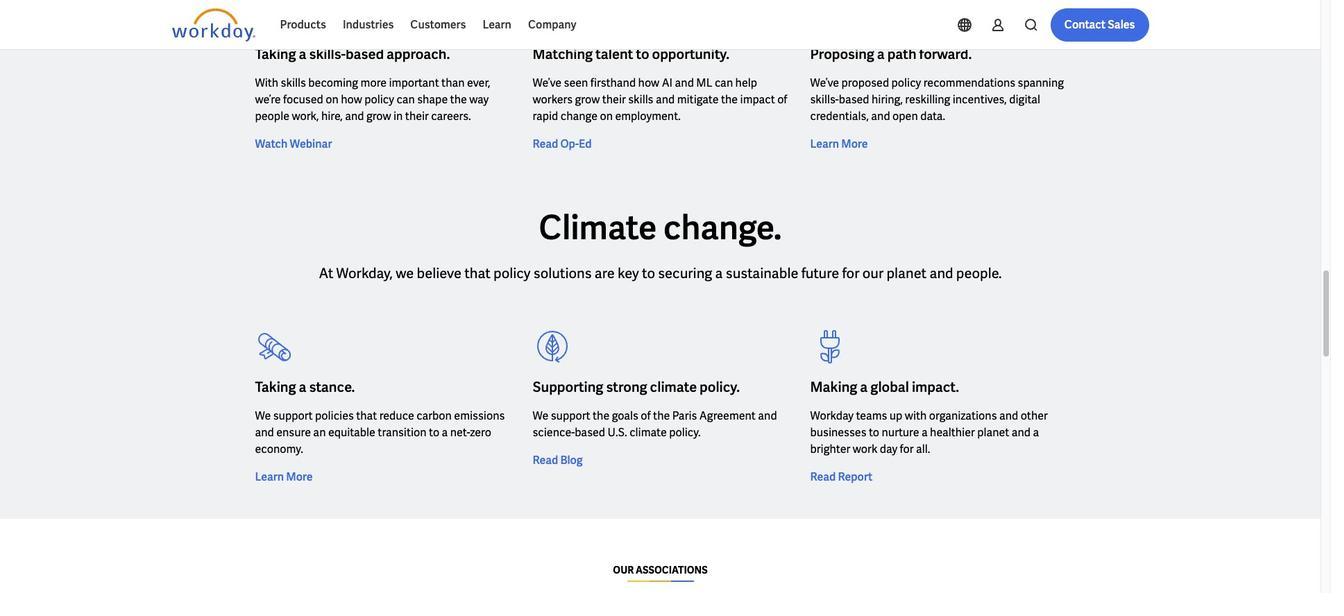 Task type: locate. For each thing, give the bounding box(es) containing it.
with
[[905, 409, 927, 424]]

learn down economy.
[[255, 470, 284, 485]]

1 horizontal spatial can
[[715, 76, 733, 90]]

we've inside we've seen firsthand how ai and ml can help workers grow their skills and mitigate the impact of rapid change on employment.
[[533, 76, 562, 90]]

a left stance. on the left of page
[[299, 378, 307, 397]]

company button
[[520, 8, 585, 42]]

with
[[255, 76, 279, 90]]

0 vertical spatial skills-
[[309, 45, 346, 63]]

and right agreement
[[759, 409, 777, 424]]

policy. up agreement
[[700, 378, 740, 397]]

0 vertical spatial learn more
[[811, 137, 868, 151]]

paris
[[673, 409, 697, 424]]

0 horizontal spatial that
[[356, 409, 377, 424]]

based down industries dropdown button
[[346, 45, 384, 63]]

0 horizontal spatial more
[[286, 470, 313, 485]]

1 horizontal spatial we
[[533, 409, 549, 424]]

to down teams
[[869, 426, 880, 440]]

and down ai
[[656, 92, 675, 107]]

their inside 'with skills becoming more important than ever, we're focused on how policy can shape the way people work, hire, and grow in their careers.'
[[405, 109, 429, 124]]

agreement
[[700, 409, 756, 424]]

supporting
[[533, 378, 604, 397]]

1 support from the left
[[273, 409, 313, 424]]

for inside workday teams up with organizations and other businesses to nurture a healthier planet and a brighter work day for all.
[[900, 442, 914, 457]]

more for proposing
[[842, 137, 868, 151]]

1 we've from the left
[[533, 76, 562, 90]]

1 vertical spatial their
[[405, 109, 429, 124]]

goals
[[612, 409, 639, 424]]

1 horizontal spatial support
[[551, 409, 591, 424]]

read
[[533, 137, 558, 151], [533, 453, 558, 468], [811, 470, 836, 485]]

policies
[[315, 409, 354, 424]]

read down brighter on the bottom of the page
[[811, 470, 836, 485]]

can up in
[[397, 92, 415, 107]]

we've inside we've proposed policy recommendations spanning skills-based hiring, reskilling incentives, digital credentials, and open data.
[[811, 76, 840, 90]]

climate inside we support the goals of the paris agreement and science-based u.s. climate policy.
[[630, 426, 667, 440]]

policy. down paris
[[670, 426, 701, 440]]

we for supporting strong climate policy.
[[533, 409, 549, 424]]

1 vertical spatial planet
[[978, 426, 1010, 440]]

to down 'carbon' on the left bottom
[[429, 426, 440, 440]]

2 taking from the top
[[255, 378, 296, 397]]

support
[[273, 409, 313, 424], [551, 409, 591, 424]]

climate change.
[[539, 206, 782, 249]]

learn more for proposing
[[811, 137, 868, 151]]

impact
[[741, 92, 775, 107]]

skills-
[[309, 45, 346, 63], [811, 92, 839, 107]]

that up equitable
[[356, 409, 377, 424]]

support up "science-"
[[551, 409, 591, 424]]

1 vertical spatial taking
[[255, 378, 296, 397]]

1 vertical spatial on
[[600, 109, 613, 124]]

grow inside 'with skills becoming more important than ever, we're focused on how policy can shape the way people work, hire, and grow in their careers.'
[[367, 109, 391, 124]]

policy left solutions
[[494, 265, 531, 283]]

read left blog
[[533, 453, 558, 468]]

of right goals
[[641, 409, 651, 424]]

for left our
[[843, 265, 860, 283]]

0 horizontal spatial skills-
[[309, 45, 346, 63]]

read left 'op-' at the top of the page
[[533, 137, 558, 151]]

1 we from the left
[[255, 409, 271, 424]]

of
[[778, 92, 788, 107], [641, 409, 651, 424]]

1 vertical spatial skills
[[629, 92, 654, 107]]

1 vertical spatial grow
[[367, 109, 391, 124]]

a left net-
[[442, 426, 448, 440]]

1 vertical spatial learn more
[[255, 470, 313, 485]]

workers
[[533, 92, 573, 107]]

how left ai
[[639, 76, 660, 90]]

0 horizontal spatial support
[[273, 409, 313, 424]]

hiring,
[[872, 92, 903, 107]]

work,
[[292, 109, 319, 124]]

solutions
[[534, 265, 592, 283]]

rapid
[[533, 109, 559, 124]]

how down becoming
[[341, 92, 362, 107]]

1 horizontal spatial of
[[778, 92, 788, 107]]

learn more down economy.
[[255, 470, 313, 485]]

0 horizontal spatial grow
[[367, 109, 391, 124]]

their inside we've seen firsthand how ai and ml can help workers grow their skills and mitigate the impact of rapid change on employment.
[[603, 92, 626, 107]]

matching
[[533, 45, 593, 63]]

we're
[[255, 92, 281, 107]]

we've for matching talent to opportunity.
[[533, 76, 562, 90]]

digital
[[1010, 92, 1041, 107]]

go to the homepage image
[[172, 8, 255, 42]]

we inside we support policies that reduce carbon emissions and ensure an equitable transition to a net-zero economy.
[[255, 409, 271, 424]]

2 vertical spatial learn
[[255, 470, 284, 485]]

1 horizontal spatial that
[[465, 265, 491, 283]]

1 taking from the top
[[255, 45, 296, 63]]

0 horizontal spatial learn
[[255, 470, 284, 485]]

we up "science-"
[[533, 409, 549, 424]]

0 vertical spatial for
[[843, 265, 860, 283]]

learn left company
[[483, 17, 512, 32]]

0 horizontal spatial planet
[[887, 265, 927, 283]]

taking for taking a skills-based approach.
[[255, 45, 296, 63]]

1 horizontal spatial for
[[900, 442, 914, 457]]

a right securing
[[716, 265, 723, 283]]

support up "ensure"
[[273, 409, 313, 424]]

the down the than
[[450, 92, 467, 107]]

support inside we support policies that reduce carbon emissions and ensure an equitable transition to a net-zero economy.
[[273, 409, 313, 424]]

on
[[326, 92, 339, 107], [600, 109, 613, 124]]

0 vertical spatial their
[[603, 92, 626, 107]]

0 horizontal spatial learn more link
[[255, 469, 313, 486]]

0 horizontal spatial we've
[[533, 76, 562, 90]]

0 vertical spatial learn
[[483, 17, 512, 32]]

skills up focused on the left top
[[281, 76, 306, 90]]

2 we from the left
[[533, 409, 549, 424]]

we for taking a stance.
[[255, 409, 271, 424]]

1 vertical spatial climate
[[630, 426, 667, 440]]

1 horizontal spatial we've
[[811, 76, 840, 90]]

0 vertical spatial taking
[[255, 45, 296, 63]]

1 vertical spatial of
[[641, 409, 651, 424]]

we've up workers
[[533, 76, 562, 90]]

2 vertical spatial read
[[811, 470, 836, 485]]

and down the hiring,
[[872, 109, 891, 124]]

to right key
[[642, 265, 656, 283]]

0 horizontal spatial on
[[326, 92, 339, 107]]

customers button
[[402, 8, 475, 42]]

grow left in
[[367, 109, 391, 124]]

support inside we support the goals of the paris agreement and science-based u.s. climate policy.
[[551, 409, 591, 424]]

1 vertical spatial based
[[839, 92, 870, 107]]

can inside 'with skills becoming more important than ever, we're focused on how policy can shape the way people work, hire, and grow in their careers.'
[[397, 92, 415, 107]]

making
[[811, 378, 858, 397]]

2 horizontal spatial based
[[839, 92, 870, 107]]

1 horizontal spatial based
[[575, 426, 606, 440]]

their down firsthand
[[603, 92, 626, 107]]

2 support from the left
[[551, 409, 591, 424]]

1 vertical spatial learn
[[811, 137, 840, 151]]

learn more link for proposing
[[811, 136, 868, 153]]

of right the impact
[[778, 92, 788, 107]]

skills up 'employment.'
[[629, 92, 654, 107]]

support for supporting
[[551, 409, 591, 424]]

change
[[561, 109, 598, 124]]

planet right our
[[887, 265, 927, 283]]

the down help
[[721, 92, 738, 107]]

forward.
[[920, 45, 972, 63]]

0 vertical spatial read
[[533, 137, 558, 151]]

businesses
[[811, 426, 867, 440]]

policy
[[892, 76, 922, 90], [365, 92, 394, 107], [494, 265, 531, 283]]

1 horizontal spatial learn more link
[[811, 136, 868, 153]]

to
[[636, 45, 650, 63], [642, 265, 656, 283], [429, 426, 440, 440], [869, 426, 880, 440]]

0 vertical spatial learn more link
[[811, 136, 868, 153]]

0 horizontal spatial skills
[[281, 76, 306, 90]]

we up economy.
[[255, 409, 271, 424]]

matching talent to opportunity.
[[533, 45, 730, 63]]

0 horizontal spatial we
[[255, 409, 271, 424]]

with skills becoming more important than ever, we're focused on how policy can shape the way people work, hire, and grow in their careers.
[[255, 76, 491, 124]]

0 vertical spatial skills
[[281, 76, 306, 90]]

based left u.s.
[[575, 426, 606, 440]]

1 vertical spatial read
[[533, 453, 558, 468]]

on right change
[[600, 109, 613, 124]]

1 vertical spatial learn more link
[[255, 469, 313, 486]]

0 horizontal spatial can
[[397, 92, 415, 107]]

1 horizontal spatial skills-
[[811, 92, 839, 107]]

1 horizontal spatial how
[[639, 76, 660, 90]]

economy.
[[255, 442, 303, 457]]

skills- up credentials,
[[811, 92, 839, 107]]

read inside read report link
[[811, 470, 836, 485]]

planet inside workday teams up with organizations and other businesses to nurture a healthier planet and a brighter work day for all.
[[978, 426, 1010, 440]]

day
[[880, 442, 898, 457]]

more down economy.
[[286, 470, 313, 485]]

skills- up becoming
[[309, 45, 346, 63]]

2 vertical spatial policy
[[494, 265, 531, 283]]

grow up change
[[575, 92, 600, 107]]

policy down more
[[365, 92, 394, 107]]

policy inside we've proposed policy recommendations spanning skills-based hiring, reskilling incentives, digital credentials, and open data.
[[892, 76, 922, 90]]

0 vertical spatial more
[[842, 137, 868, 151]]

0 horizontal spatial their
[[405, 109, 429, 124]]

based down proposed
[[839, 92, 870, 107]]

1 horizontal spatial learn more
[[811, 137, 868, 151]]

read inside read blog link
[[533, 453, 558, 468]]

more down credentials,
[[842, 137, 868, 151]]

1 horizontal spatial grow
[[575, 92, 600, 107]]

read report link
[[811, 469, 873, 486]]

and up economy.
[[255, 426, 274, 440]]

watch webinar link
[[255, 136, 332, 153]]

teams
[[857, 409, 888, 424]]

their
[[603, 92, 626, 107], [405, 109, 429, 124]]

of inside we support the goals of the paris agreement and science-based u.s. climate policy.
[[641, 409, 651, 424]]

than
[[442, 76, 465, 90]]

a up all.
[[922, 426, 928, 440]]

learn more link down economy.
[[255, 469, 313, 486]]

0 vertical spatial that
[[465, 265, 491, 283]]

0 vertical spatial of
[[778, 92, 788, 107]]

2 horizontal spatial learn
[[811, 137, 840, 151]]

spanning
[[1018, 76, 1065, 90]]

future
[[802, 265, 840, 283]]

1 vertical spatial policy.
[[670, 426, 701, 440]]

read op-ed
[[533, 137, 592, 151]]

planet down 'organizations'
[[978, 426, 1010, 440]]

our associations
[[613, 565, 708, 577]]

0 vertical spatial grow
[[575, 92, 600, 107]]

1 horizontal spatial policy
[[494, 265, 531, 283]]

to right talent
[[636, 45, 650, 63]]

ai
[[662, 76, 673, 90]]

report
[[838, 470, 873, 485]]

0 horizontal spatial of
[[641, 409, 651, 424]]

learn inside dropdown button
[[483, 17, 512, 32]]

1 horizontal spatial more
[[842, 137, 868, 151]]

webinar
[[290, 137, 332, 151]]

1 vertical spatial more
[[286, 470, 313, 485]]

1 horizontal spatial planet
[[978, 426, 1010, 440]]

2 vertical spatial based
[[575, 426, 606, 440]]

1 vertical spatial can
[[397, 92, 415, 107]]

0 horizontal spatial learn more
[[255, 470, 313, 485]]

watch
[[255, 137, 288, 151]]

we inside we support the goals of the paris agreement and science-based u.s. climate policy.
[[533, 409, 549, 424]]

on up hire,
[[326, 92, 339, 107]]

can right ml
[[715, 76, 733, 90]]

for left all.
[[900, 442, 914, 457]]

op-
[[561, 137, 579, 151]]

and
[[675, 76, 694, 90], [656, 92, 675, 107], [345, 109, 364, 124], [872, 109, 891, 124], [930, 265, 954, 283], [759, 409, 777, 424], [1000, 409, 1019, 424], [255, 426, 274, 440], [1012, 426, 1031, 440]]

0 vertical spatial how
[[639, 76, 660, 90]]

learn more
[[811, 137, 868, 151], [255, 470, 313, 485]]

1 vertical spatial policy
[[365, 92, 394, 107]]

1 vertical spatial for
[[900, 442, 914, 457]]

0 vertical spatial on
[[326, 92, 339, 107]]

read inside read op-ed link
[[533, 137, 558, 151]]

policy up the hiring,
[[892, 76, 922, 90]]

a left the global on the right
[[861, 378, 868, 397]]

and right hire,
[[345, 109, 364, 124]]

learn more link down credentials,
[[811, 136, 868, 153]]

we've down proposing
[[811, 76, 840, 90]]

0 horizontal spatial based
[[346, 45, 384, 63]]

1 vertical spatial skills-
[[811, 92, 839, 107]]

climate up paris
[[650, 378, 697, 397]]

transition
[[378, 426, 427, 440]]

ensure
[[277, 426, 311, 440]]

taking
[[255, 45, 296, 63], [255, 378, 296, 397]]

we support policies that reduce carbon emissions and ensure an equitable transition to a net-zero economy.
[[255, 409, 505, 457]]

learn down credentials,
[[811, 137, 840, 151]]

learn more down credentials,
[[811, 137, 868, 151]]

taking up "ensure"
[[255, 378, 296, 397]]

taking up with
[[255, 45, 296, 63]]

planet
[[887, 265, 927, 283], [978, 426, 1010, 440]]

0 vertical spatial based
[[346, 45, 384, 63]]

u.s.
[[608, 426, 628, 440]]

learn more for taking
[[255, 470, 313, 485]]

securing
[[658, 265, 713, 283]]

skills
[[281, 76, 306, 90], [629, 92, 654, 107]]

1 horizontal spatial their
[[603, 92, 626, 107]]

the inside we've seen firsthand how ai and ml can help workers grow their skills and mitigate the impact of rapid change on employment.
[[721, 92, 738, 107]]

a down "products" dropdown button
[[299, 45, 307, 63]]

read blog link
[[533, 453, 583, 469]]

1 vertical spatial that
[[356, 409, 377, 424]]

we've
[[533, 76, 562, 90], [811, 76, 840, 90]]

grow
[[575, 92, 600, 107], [367, 109, 391, 124]]

zero
[[470, 426, 492, 440]]

1 horizontal spatial skills
[[629, 92, 654, 107]]

skills inside 'with skills becoming more important than ever, we're focused on how policy can shape the way people work, hire, and grow in their careers.'
[[281, 76, 306, 90]]

1 vertical spatial how
[[341, 92, 362, 107]]

talent
[[596, 45, 634, 63]]

1 horizontal spatial learn
[[483, 17, 512, 32]]

0 horizontal spatial how
[[341, 92, 362, 107]]

0 vertical spatial policy
[[892, 76, 922, 90]]

2 horizontal spatial policy
[[892, 76, 922, 90]]

0 horizontal spatial policy
[[365, 92, 394, 107]]

ml
[[697, 76, 713, 90]]

1 horizontal spatial on
[[600, 109, 613, 124]]

for
[[843, 265, 860, 283], [900, 442, 914, 457]]

that right believe
[[465, 265, 491, 283]]

climate
[[539, 206, 657, 249]]

change.
[[664, 206, 782, 249]]

we support the goals of the paris agreement and science-based u.s. climate policy.
[[533, 409, 777, 440]]

proposing
[[811, 45, 875, 63]]

their right in
[[405, 109, 429, 124]]

2 we've from the left
[[811, 76, 840, 90]]

0 vertical spatial can
[[715, 76, 733, 90]]

making a global impact.
[[811, 378, 960, 397]]

climate down goals
[[630, 426, 667, 440]]



Task type: describe. For each thing, give the bounding box(es) containing it.
contact
[[1065, 17, 1106, 32]]

products button
[[272, 8, 335, 42]]

based inside we've proposed policy recommendations spanning skills-based hiring, reskilling incentives, digital credentials, and open data.
[[839, 92, 870, 107]]

on inside 'with skills becoming more important than ever, we're focused on how policy can shape the way people work, hire, and grow in their careers.'
[[326, 92, 339, 107]]

associations
[[636, 565, 708, 577]]

up
[[890, 409, 903, 424]]

and left other
[[1000, 409, 1019, 424]]

grow inside we've seen firsthand how ai and ml can help workers grow their skills and mitigate the impact of rapid change on employment.
[[575, 92, 600, 107]]

are
[[595, 265, 615, 283]]

read report
[[811, 470, 873, 485]]

can inside we've seen firsthand how ai and ml can help workers grow their skills and mitigate the impact of rapid change on employment.
[[715, 76, 733, 90]]

all.
[[917, 442, 931, 457]]

seen
[[564, 76, 588, 90]]

contact sales link
[[1051, 8, 1150, 42]]

policy inside 'with skills becoming more important than ever, we're focused on how policy can shape the way people work, hire, and grow in their careers.'
[[365, 92, 394, 107]]

and right ai
[[675, 76, 694, 90]]

read for making a global impact.
[[811, 470, 836, 485]]

ed
[[579, 137, 592, 151]]

more
[[361, 76, 387, 90]]

a down other
[[1034, 426, 1040, 440]]

credentials,
[[811, 109, 869, 124]]

net-
[[451, 426, 470, 440]]

0 vertical spatial climate
[[650, 378, 697, 397]]

other
[[1021, 409, 1048, 424]]

and inside we support policies that reduce carbon emissions and ensure an equitable transition to a net-zero economy.
[[255, 426, 274, 440]]

the inside 'with skills becoming more important than ever, we're focused on how policy can shape the way people work, hire, and grow in their careers.'
[[450, 92, 467, 107]]

support for taking
[[273, 409, 313, 424]]

believe
[[417, 265, 462, 283]]

people
[[255, 109, 290, 124]]

key
[[618, 265, 639, 283]]

taking a skills-based approach.
[[255, 45, 450, 63]]

our
[[863, 265, 884, 283]]

learn for taking a stance.
[[255, 470, 284, 485]]

and inside we've proposed policy recommendations spanning skills-based hiring, reskilling incentives, digital credentials, and open data.
[[872, 109, 891, 124]]

incentives,
[[953, 92, 1007, 107]]

at
[[319, 265, 334, 283]]

careers.
[[431, 109, 471, 124]]

hire,
[[321, 109, 343, 124]]

strong
[[606, 378, 648, 397]]

learn for proposing a path forward.
[[811, 137, 840, 151]]

workday,
[[336, 265, 393, 283]]

ever,
[[467, 76, 491, 90]]

more for taking
[[286, 470, 313, 485]]

taking for taking a stance.
[[255, 378, 296, 397]]

healthier
[[931, 426, 975, 440]]

skills- inside we've proposed policy recommendations spanning skills-based hiring, reskilling incentives, digital credentials, and open data.
[[811, 92, 839, 107]]

and inside we support the goals of the paris agreement and science-based u.s. climate policy.
[[759, 409, 777, 424]]

focused
[[283, 92, 323, 107]]

supporting strong climate policy.
[[533, 378, 740, 397]]

learn button
[[475, 8, 520, 42]]

open
[[893, 109, 919, 124]]

how inside 'with skills becoming more important than ever, we're focused on how policy can shape the way people work, hire, and grow in their careers.'
[[341, 92, 362, 107]]

firsthand
[[591, 76, 636, 90]]

global
[[871, 378, 910, 397]]

a left path
[[878, 45, 885, 63]]

equitable
[[328, 426, 376, 440]]

recommendations
[[924, 76, 1016, 90]]

taking a stance.
[[255, 378, 355, 397]]

carbon
[[417, 409, 452, 424]]

read op-ed link
[[533, 136, 592, 153]]

and inside 'with skills becoming more important than ever, we're focused on how policy can shape the way people work, hire, and grow in their careers.'
[[345, 109, 364, 124]]

our
[[613, 565, 634, 577]]

to inside workday teams up with organizations and other businesses to nurture a healthier planet and a brighter work day for all.
[[869, 426, 880, 440]]

sales
[[1108, 17, 1136, 32]]

reskilling
[[906, 92, 951, 107]]

industries
[[343, 17, 394, 32]]

skills inside we've seen firsthand how ai and ml can help workers grow their skills and mitigate the impact of rapid change on employment.
[[629, 92, 654, 107]]

watch webinar
[[255, 137, 332, 151]]

stance.
[[309, 378, 355, 397]]

emissions
[[454, 409, 505, 424]]

we've for proposing a path forward.
[[811, 76, 840, 90]]

reduce
[[380, 409, 414, 424]]

read for supporting strong climate policy.
[[533, 453, 558, 468]]

read for matching talent to opportunity.
[[533, 137, 558, 151]]

nurture
[[882, 426, 920, 440]]

products
[[280, 17, 326, 32]]

policy. inside we support the goals of the paris agreement and science-based u.s. climate policy.
[[670, 426, 701, 440]]

the up u.s.
[[593, 409, 610, 424]]

help
[[736, 76, 758, 90]]

based inside we support the goals of the paris agreement and science-based u.s. climate policy.
[[575, 426, 606, 440]]

workday
[[811, 409, 854, 424]]

proposing a path forward.
[[811, 45, 972, 63]]

shape
[[417, 92, 448, 107]]

work
[[853, 442, 878, 457]]

mitigate
[[677, 92, 719, 107]]

contact sales
[[1065, 17, 1136, 32]]

customers
[[411, 17, 466, 32]]

on inside we've seen firsthand how ai and ml can help workers grow their skills and mitigate the impact of rapid change on employment.
[[600, 109, 613, 124]]

we've seen firsthand how ai and ml can help workers grow their skills and mitigate the impact of rapid change on employment.
[[533, 76, 788, 124]]

we
[[396, 265, 414, 283]]

and down other
[[1012, 426, 1031, 440]]

an
[[313, 426, 326, 440]]

0 vertical spatial planet
[[887, 265, 927, 283]]

0 vertical spatial policy.
[[700, 378, 740, 397]]

read blog
[[533, 453, 583, 468]]

how inside we've seen firsthand how ai and ml can help workers grow their skills and mitigate the impact of rapid change on employment.
[[639, 76, 660, 90]]

impact.
[[912, 378, 960, 397]]

learn more link for taking
[[255, 469, 313, 486]]

sustainable
[[726, 265, 799, 283]]

a inside we support policies that reduce carbon emissions and ensure an equitable transition to a net-zero economy.
[[442, 426, 448, 440]]

0 horizontal spatial for
[[843, 265, 860, 283]]

industries button
[[335, 8, 402, 42]]

approach.
[[387, 45, 450, 63]]

the left paris
[[653, 409, 670, 424]]

path
[[888, 45, 917, 63]]

to inside we support policies that reduce carbon emissions and ensure an equitable transition to a net-zero economy.
[[429, 426, 440, 440]]

organizations
[[930, 409, 998, 424]]

workday teams up with organizations and other businesses to nurture a healthier planet and a brighter work day for all.
[[811, 409, 1048, 457]]

that inside we support policies that reduce carbon emissions and ensure an equitable transition to a net-zero economy.
[[356, 409, 377, 424]]

and left people.
[[930, 265, 954, 283]]

of inside we've seen firsthand how ai and ml can help workers grow their skills and mitigate the impact of rapid change on employment.
[[778, 92, 788, 107]]

people.
[[957, 265, 1002, 283]]

becoming
[[309, 76, 358, 90]]

we've proposed policy recommendations spanning skills-based hiring, reskilling incentives, digital credentials, and open data.
[[811, 76, 1065, 124]]

proposed
[[842, 76, 890, 90]]



Task type: vqa. For each thing, say whether or not it's contained in the screenshot.
are
yes



